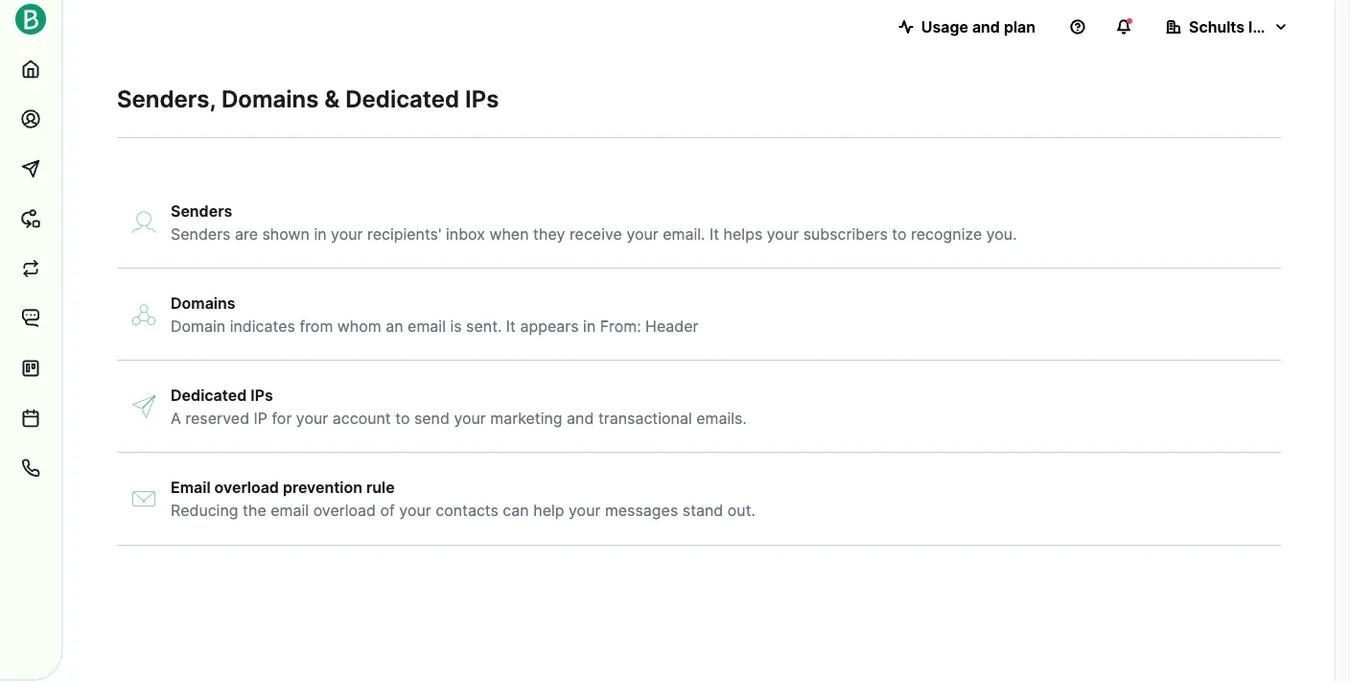 Task type: vqa. For each thing, say whether or not it's contained in the screenshot.
Out.
yes



Task type: describe. For each thing, give the bounding box(es) containing it.
account
[[333, 409, 391, 428]]

schults
[[1190, 17, 1245, 36]]

header
[[646, 317, 699, 336]]

email for overload
[[271, 501, 309, 520]]

0 vertical spatial domains
[[222, 85, 319, 113]]

senders, domains & dedicated ips
[[117, 85, 499, 113]]

the
[[243, 501, 267, 520]]

email for is
[[408, 317, 446, 336]]

email
[[171, 478, 211, 497]]

they
[[533, 224, 565, 244]]

when
[[490, 224, 529, 244]]

and inside button
[[973, 17, 1001, 36]]

recipients'
[[367, 224, 442, 244]]

domains domain indicates from whom an email is sent. it appears in from: header
[[171, 294, 699, 336]]

ip
[[254, 409, 268, 428]]

is
[[450, 317, 462, 336]]

recognize
[[911, 224, 983, 244]]

marketing
[[490, 409, 563, 428]]

your left email.
[[627, 224, 659, 244]]

1 senders from the top
[[171, 201, 232, 221]]

0 horizontal spatial overload
[[214, 478, 279, 497]]

your right send
[[454, 409, 486, 428]]

are
[[235, 224, 258, 244]]

it inside senders senders are shown in your recipients' inbox when they receive your email. it helps your subscribers to recognize you.
[[710, 224, 720, 244]]

in inside senders senders are shown in your recipients' inbox when they receive your email. it helps your subscribers to recognize you.
[[314, 224, 327, 244]]

helps
[[724, 224, 763, 244]]

usage and plan button
[[883, 8, 1051, 46]]

of
[[380, 501, 395, 520]]

&
[[325, 85, 340, 113]]

can
[[503, 501, 529, 520]]

1 horizontal spatial dedicated
[[346, 85, 460, 113]]

domains inside domains domain indicates from whom an email is sent. it appears in from: header
[[171, 294, 236, 313]]

senders,
[[117, 85, 216, 113]]

from:
[[600, 317, 641, 336]]

your left recipients' on the top of page
[[331, 224, 363, 244]]

receive
[[570, 224, 623, 244]]



Task type: locate. For each thing, give the bounding box(es) containing it.
1 vertical spatial overload
[[313, 501, 376, 520]]

0 vertical spatial and
[[973, 17, 1001, 36]]

stand
[[683, 501, 724, 520]]

reserved
[[185, 409, 250, 428]]

1 vertical spatial email
[[271, 501, 309, 520]]

contacts
[[436, 501, 499, 520]]

1 horizontal spatial and
[[973, 17, 1001, 36]]

1 horizontal spatial it
[[710, 224, 720, 244]]

domains
[[222, 85, 319, 113], [171, 294, 236, 313]]

senders
[[171, 201, 232, 221], [171, 224, 231, 244]]

you.
[[987, 224, 1017, 244]]

0 horizontal spatial to
[[395, 409, 410, 428]]

0 vertical spatial senders
[[171, 201, 232, 221]]

inbox
[[446, 224, 485, 244]]

emails.
[[697, 409, 747, 428]]

email.
[[663, 224, 706, 244]]

messages
[[605, 501, 679, 520]]

it left helps
[[710, 224, 720, 244]]

email left is
[[408, 317, 446, 336]]

schults inc
[[1190, 17, 1272, 36]]

senders senders are shown in your recipients' inbox when they receive your email. it helps your subscribers to recognize you.
[[171, 201, 1017, 244]]

email overload prevention rule reducing the email overload of your contacts can help your messages stand out.
[[171, 478, 756, 520]]

indicates
[[230, 317, 295, 336]]

out.
[[728, 501, 756, 520]]

1 vertical spatial it
[[506, 317, 516, 336]]

for
[[272, 409, 292, 428]]

ips inside dedicated ips a reserved ip for your account to send your marketing and transactional emails.
[[251, 386, 273, 405]]

in inside domains domain indicates from whom an email is sent. it appears in from: header
[[583, 317, 596, 336]]

1 vertical spatial domains
[[171, 294, 236, 313]]

overload up the
[[214, 478, 279, 497]]

your
[[331, 224, 363, 244], [627, 224, 659, 244], [767, 224, 799, 244], [296, 409, 328, 428], [454, 409, 486, 428], [399, 501, 431, 520], [569, 501, 601, 520]]

0 vertical spatial overload
[[214, 478, 279, 497]]

1 vertical spatial and
[[567, 409, 594, 428]]

reducing
[[171, 501, 238, 520]]

0 horizontal spatial in
[[314, 224, 327, 244]]

it right sent.
[[506, 317, 516, 336]]

in left from:
[[583, 317, 596, 336]]

whom
[[337, 317, 382, 336]]

2 senders from the top
[[171, 224, 231, 244]]

and left 'plan'
[[973, 17, 1001, 36]]

shown
[[262, 224, 310, 244]]

1 vertical spatial dedicated
[[171, 386, 247, 405]]

a
[[171, 409, 181, 428]]

0 vertical spatial dedicated
[[346, 85, 460, 113]]

1 vertical spatial to
[[395, 409, 410, 428]]

1 horizontal spatial overload
[[313, 501, 376, 520]]

plan
[[1004, 17, 1036, 36]]

1 horizontal spatial to
[[893, 224, 907, 244]]

inc
[[1249, 17, 1272, 36]]

1 vertical spatial in
[[583, 317, 596, 336]]

usage and plan
[[922, 17, 1036, 36]]

1 horizontal spatial in
[[583, 317, 596, 336]]

0 vertical spatial email
[[408, 317, 446, 336]]

0 horizontal spatial and
[[567, 409, 594, 428]]

it
[[710, 224, 720, 244], [506, 317, 516, 336]]

to
[[893, 224, 907, 244], [395, 409, 410, 428]]

your right help
[[569, 501, 601, 520]]

overload
[[214, 478, 279, 497], [313, 501, 376, 520]]

email inside domains domain indicates from whom an email is sent. it appears in from: header
[[408, 317, 446, 336]]

0 horizontal spatial ips
[[251, 386, 273, 405]]

to left recognize
[[893, 224, 907, 244]]

0 vertical spatial to
[[893, 224, 907, 244]]

in right the shown
[[314, 224, 327, 244]]

to inside dedicated ips a reserved ip for your account to send your marketing and transactional emails.
[[395, 409, 410, 428]]

and
[[973, 17, 1001, 36], [567, 409, 594, 428]]

dedicated
[[346, 85, 460, 113], [171, 386, 247, 405]]

help
[[534, 501, 565, 520]]

dedicated ips a reserved ip for your account to send your marketing and transactional emails.
[[171, 386, 747, 428]]

schults inc button
[[1151, 8, 1305, 46]]

domain
[[171, 317, 226, 336]]

0 vertical spatial in
[[314, 224, 327, 244]]

an
[[386, 317, 403, 336]]

0 vertical spatial ips
[[465, 85, 499, 113]]

from
[[300, 317, 333, 336]]

to left send
[[395, 409, 410, 428]]

rule
[[366, 478, 395, 497]]

1 horizontal spatial email
[[408, 317, 446, 336]]

to inside senders senders are shown in your recipients' inbox when they receive your email. it helps your subscribers to recognize you.
[[893, 224, 907, 244]]

0 vertical spatial it
[[710, 224, 720, 244]]

sent.
[[466, 317, 502, 336]]

send
[[414, 409, 450, 428]]

your right of
[[399, 501, 431, 520]]

0 horizontal spatial dedicated
[[171, 386, 247, 405]]

prevention
[[283, 478, 363, 497]]

email right the
[[271, 501, 309, 520]]

dedicated up the reserved
[[171, 386, 247, 405]]

your right for
[[296, 409, 328, 428]]

subscribers
[[804, 224, 888, 244]]

overload down prevention
[[313, 501, 376, 520]]

email inside email overload prevention rule reducing the email overload of your contacts can help your messages stand out.
[[271, 501, 309, 520]]

0 horizontal spatial it
[[506, 317, 516, 336]]

email
[[408, 317, 446, 336], [271, 501, 309, 520]]

dedicated inside dedicated ips a reserved ip for your account to send your marketing and transactional emails.
[[171, 386, 247, 405]]

and inside dedicated ips a reserved ip for your account to send your marketing and transactional emails.
[[567, 409, 594, 428]]

1 vertical spatial ips
[[251, 386, 273, 405]]

it inside domains domain indicates from whom an email is sent. it appears in from: header
[[506, 317, 516, 336]]

and right marketing
[[567, 409, 594, 428]]

1 vertical spatial senders
[[171, 224, 231, 244]]

ips
[[465, 85, 499, 113], [251, 386, 273, 405]]

appears
[[520, 317, 579, 336]]

transactional
[[599, 409, 692, 428]]

dedicated right &
[[346, 85, 460, 113]]

in
[[314, 224, 327, 244], [583, 317, 596, 336]]

domains left &
[[222, 85, 319, 113]]

1 horizontal spatial ips
[[465, 85, 499, 113]]

domains up domain
[[171, 294, 236, 313]]

usage
[[922, 17, 969, 36]]

your right helps
[[767, 224, 799, 244]]

0 horizontal spatial email
[[271, 501, 309, 520]]



